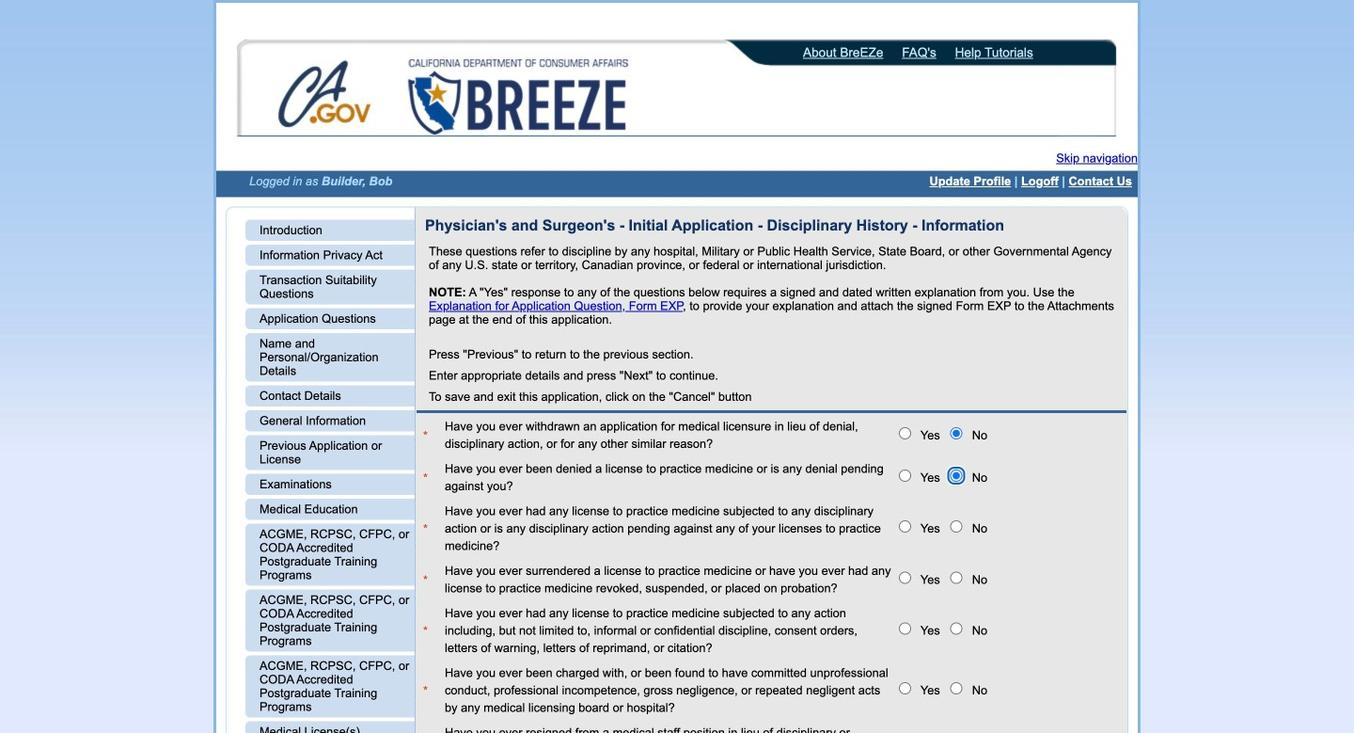 Task type: vqa. For each thing, say whether or not it's contained in the screenshot.
CA.GOV IMAGE
yes



Task type: locate. For each thing, give the bounding box(es) containing it.
  radio
[[899, 427, 912, 439], [899, 469, 912, 482], [951, 469, 963, 482], [899, 571, 912, 584], [951, 571, 963, 584], [899, 622, 912, 635], [951, 622, 963, 635], [899, 682, 912, 694]]

  radio
[[951, 427, 963, 439], [899, 520, 912, 533], [951, 520, 963, 533], [951, 682, 963, 694]]

ca.gov image
[[278, 59, 374, 133]]



Task type: describe. For each thing, give the bounding box(es) containing it.
state of california breeze image
[[405, 59, 632, 135]]



